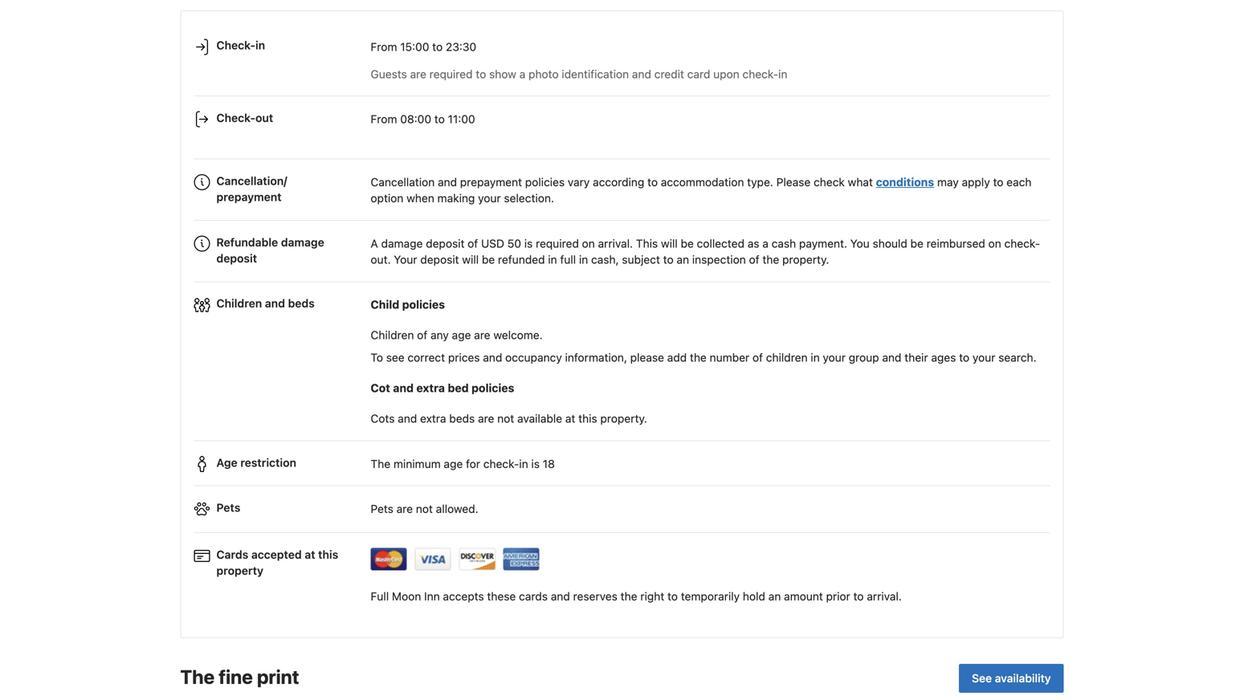 Task type: describe. For each thing, give the bounding box(es) containing it.
inn
[[424, 590, 440, 603]]

1 vertical spatial arrival.
[[867, 590, 902, 603]]

of left any
[[417, 329, 428, 342]]

out.
[[371, 253, 391, 266]]

of left usd
[[468, 237, 478, 250]]

accommodation
[[661, 175, 744, 189]]

1 on from the left
[[582, 237, 595, 250]]

pets are not allowed.
[[371, 503, 479, 516]]

to inside may apply to each option when making your selection.
[[994, 175, 1004, 189]]

ages
[[932, 351, 956, 365]]

1 vertical spatial not
[[416, 503, 433, 516]]

to see correct prices and occupancy information, please add the number of children in your group and their ages to your search.
[[371, 351, 1037, 365]]

required inside a damage deposit of usd 50 is required on arrival. this will be collected as a cash payment. you should be reimbursed on check- out. your deposit will be refunded in full in cash, subject to an inspection of the property.
[[536, 237, 579, 250]]

cash,
[[591, 253, 619, 266]]

11:00
[[448, 112, 475, 126]]

refunded
[[498, 253, 545, 266]]

check
[[814, 175, 845, 189]]

arrival. inside a damage deposit of usd 50 is required on arrival. this will be collected as a cash payment. you should be reimbursed on check- out. your deposit will be refunded in full in cash, subject to an inspection of the property.
[[598, 237, 633, 250]]

0 vertical spatial this
[[579, 412, 598, 426]]

please
[[777, 175, 811, 189]]

1 horizontal spatial at
[[566, 412, 576, 426]]

to left 11:00
[[435, 112, 445, 126]]

check- inside a damage deposit of usd 50 is required on arrival. this will be collected as a cash payment. you should be reimbursed on check- out. your deposit will be refunded in full in cash, subject to an inspection of the property.
[[1005, 237, 1041, 250]]

child
[[371, 298, 400, 312]]

availability
[[995, 672, 1051, 685]]

cot
[[371, 382, 390, 395]]

0 horizontal spatial the
[[621, 590, 638, 603]]

their
[[905, 351, 929, 365]]

add
[[667, 351, 687, 365]]

conditions
[[876, 175, 935, 189]]

hold
[[743, 590, 766, 603]]

accepted payment methods and conditions element
[[194, 540, 1051, 576]]

2 on from the left
[[989, 237, 1002, 250]]

conditions link
[[876, 175, 935, 189]]

to
[[371, 351, 383, 365]]

as
[[748, 237, 760, 250]]

0 horizontal spatial be
[[482, 253, 495, 266]]

and right cot
[[393, 382, 414, 395]]

from for from 15:00 to 23:30
[[371, 40, 397, 53]]

cots and extra beds are not available at this property.
[[371, 412, 648, 426]]

deposit right your
[[421, 253, 459, 266]]

see
[[386, 351, 405, 365]]

cot and extra bed policies
[[371, 382, 515, 395]]

these
[[487, 590, 516, 603]]

guests are required to show a photo identification and credit card upon check-in
[[371, 67, 788, 81]]

number
[[710, 351, 750, 365]]

out
[[256, 111, 273, 124]]

are up for on the left bottom
[[478, 412, 495, 426]]

prior
[[826, 590, 851, 603]]

damage for refundable
[[281, 236, 324, 249]]

the for the minimum age for check-in is 18
[[371, 457, 391, 471]]

1 horizontal spatial the
[[690, 351, 707, 365]]

cancellation and prepayment policies vary according to accommodation type. please check what conditions
[[371, 175, 935, 189]]

in left 18
[[519, 457, 528, 471]]

apply
[[962, 175, 991, 189]]

you
[[851, 237, 870, 250]]

to right right
[[668, 590, 678, 603]]

children
[[766, 351, 808, 365]]

and up making
[[438, 175, 457, 189]]

refundable
[[217, 236, 278, 249]]

property. inside a damage deposit of usd 50 is required on arrival. this will be collected as a cash payment. you should be reimbursed on check- out. your deposit will be refunded in full in cash, subject to an inspection of the property.
[[783, 253, 830, 266]]

and right 'prices'
[[483, 351, 502, 365]]

2 horizontal spatial your
[[973, 351, 996, 365]]

restriction
[[240, 456, 296, 469]]

cancellation
[[371, 175, 435, 189]]

1 horizontal spatial be
[[681, 237, 694, 250]]

discover image
[[459, 548, 496, 571]]

is for required
[[525, 237, 533, 250]]

1 vertical spatial will
[[462, 253, 479, 266]]

information,
[[565, 351, 627, 365]]

23:30
[[446, 40, 477, 53]]

amount
[[784, 590, 823, 603]]

deposit for a
[[426, 237, 465, 250]]

full
[[371, 590, 389, 603]]

cancellation/
[[217, 174, 287, 187]]

and left their
[[883, 351, 902, 365]]

cash
[[772, 237, 796, 250]]

of down as
[[749, 253, 760, 266]]

50
[[508, 237, 521, 250]]

cards
[[217, 548, 249, 561]]

occupancy
[[506, 351, 562, 365]]

age restriction
[[217, 456, 296, 469]]

upon
[[714, 67, 740, 81]]

0 vertical spatial not
[[498, 412, 514, 426]]

welcome.
[[494, 329, 543, 342]]

collected
[[697, 237, 745, 250]]

0 horizontal spatial check-
[[484, 457, 519, 471]]

correct
[[408, 351, 445, 365]]

are up 'prices'
[[474, 329, 491, 342]]

extra for bed
[[417, 382, 445, 395]]

making
[[438, 191, 475, 205]]

please
[[631, 351, 664, 365]]

0 vertical spatial required
[[430, 67, 473, 81]]

is for 18
[[531, 457, 540, 471]]

when
[[407, 191, 435, 205]]

mastercard image
[[371, 548, 408, 571]]

in right full
[[579, 253, 588, 266]]

extra for beds
[[420, 412, 446, 426]]

cards accepted at this property
[[217, 548, 338, 578]]

fine
[[219, 666, 253, 689]]

at inside cards accepted at this property
[[305, 548, 315, 561]]

in left full
[[548, 253, 557, 266]]

what
[[848, 175, 873, 189]]

to right 15:00
[[432, 40, 443, 53]]

your inside may apply to each option when making your selection.
[[478, 191, 501, 205]]

available
[[518, 412, 563, 426]]

minimum
[[394, 457, 441, 471]]

an inside a damage deposit of usd 50 is required on arrival. this will be collected as a cash payment. you should be reimbursed on check- out. your deposit will be refunded in full in cash, subject to an inspection of the property.
[[677, 253, 689, 266]]

group
[[849, 351, 880, 365]]

for
[[466, 457, 480, 471]]

see availability
[[972, 672, 1051, 685]]

american express image
[[503, 548, 540, 571]]

moon
[[392, 590, 421, 603]]

may apply to each option when making your selection.
[[371, 175, 1032, 205]]

to right prior
[[854, 590, 864, 603]]

children for children and beds
[[217, 297, 262, 310]]

search.
[[999, 351, 1037, 365]]

1 horizontal spatial prepayment
[[460, 175, 522, 189]]

to inside a damage deposit of usd 50 is required on arrival. this will be collected as a cash payment. you should be reimbursed on check- out. your deposit will be refunded in full in cash, subject to an inspection of the property.
[[663, 253, 674, 266]]

the minimum age for check-in is 18
[[371, 457, 555, 471]]



Task type: locate. For each thing, give the bounding box(es) containing it.
type.
[[747, 175, 774, 189]]

08:00
[[400, 112, 432, 126]]

1 horizontal spatial your
[[823, 351, 846, 365]]

0 vertical spatial extra
[[417, 382, 445, 395]]

an left the inspection
[[677, 253, 689, 266]]

age
[[452, 329, 471, 342], [444, 457, 463, 471]]

0 vertical spatial check-
[[743, 67, 779, 81]]

0 vertical spatial the
[[763, 253, 780, 266]]

not left available
[[498, 412, 514, 426]]

inspection
[[692, 253, 746, 266]]

1 vertical spatial children
[[371, 329, 414, 342]]

1 vertical spatial the
[[690, 351, 707, 365]]

the left minimum
[[371, 457, 391, 471]]

print
[[257, 666, 299, 689]]

0 horizontal spatial this
[[318, 548, 338, 561]]

on
[[582, 237, 595, 250], [989, 237, 1002, 250]]

at right available
[[566, 412, 576, 426]]

guests
[[371, 67, 407, 81]]

on right reimbursed
[[989, 237, 1002, 250]]

from 15:00 to 23:30
[[371, 40, 477, 53]]

accepted
[[251, 548, 302, 561]]

temporarily
[[681, 590, 740, 603]]

pets up mastercard "image"
[[371, 503, 394, 516]]

are down minimum
[[397, 503, 413, 516]]

from
[[371, 40, 397, 53], [371, 112, 397, 126]]

a inside a damage deposit of usd 50 is required on arrival. this will be collected as a cash payment. you should be reimbursed on check- out. your deposit will be refunded in full in cash, subject to an inspection of the property.
[[763, 237, 769, 250]]

deposit down refundable at the left of page
[[217, 252, 257, 265]]

are down 15:00
[[410, 67, 427, 81]]

0 horizontal spatial the
[[180, 666, 215, 689]]

children of any age are welcome.
[[371, 329, 543, 342]]

be right the should
[[911, 237, 924, 250]]

this right accepted at left bottom
[[318, 548, 338, 561]]

2 horizontal spatial the
[[763, 253, 780, 266]]

beds down bed
[[449, 412, 475, 426]]

0 vertical spatial policies
[[525, 175, 565, 189]]

1 horizontal spatial check-
[[743, 67, 779, 81]]

pets for pets are not allowed.
[[371, 503, 394, 516]]

prices
[[448, 351, 480, 365]]

0 horizontal spatial will
[[462, 253, 479, 266]]

your
[[478, 191, 501, 205], [823, 351, 846, 365], [973, 351, 996, 365]]

this right available
[[579, 412, 598, 426]]

1 vertical spatial at
[[305, 548, 315, 561]]

1 horizontal spatial required
[[536, 237, 579, 250]]

cots
[[371, 412, 395, 426]]

cancellation/ prepayment
[[217, 174, 287, 204]]

is right 50
[[525, 237, 533, 250]]

2 horizontal spatial policies
[[525, 175, 565, 189]]

1 horizontal spatial policies
[[472, 382, 515, 395]]

check- for in
[[217, 39, 256, 52]]

2 horizontal spatial check-
[[1005, 237, 1041, 250]]

0 horizontal spatial arrival.
[[598, 237, 633, 250]]

children down refundable damage deposit
[[217, 297, 262, 310]]

1 vertical spatial an
[[769, 590, 781, 603]]

deposit
[[426, 237, 465, 250], [217, 252, 257, 265], [421, 253, 459, 266]]

1 vertical spatial is
[[531, 457, 540, 471]]

photo
[[529, 67, 559, 81]]

1 vertical spatial required
[[536, 237, 579, 250]]

0 horizontal spatial property.
[[601, 412, 648, 426]]

your
[[394, 253, 417, 266]]

right
[[641, 590, 665, 603]]

pets
[[217, 501, 241, 515], [371, 503, 394, 516]]

required
[[430, 67, 473, 81], [536, 237, 579, 250]]

0 vertical spatial from
[[371, 40, 397, 53]]

the fine print
[[180, 666, 299, 689]]

the for the fine print
[[180, 666, 215, 689]]

a
[[371, 237, 378, 250]]

extra down cot and extra bed policies
[[420, 412, 446, 426]]

an right hold
[[769, 590, 781, 603]]

policies up cots and extra beds are not available at this property.
[[472, 382, 515, 395]]

1 vertical spatial prepayment
[[217, 190, 282, 204]]

arrival.
[[598, 237, 633, 250], [867, 590, 902, 603]]

is inside a damage deposit of usd 50 is required on arrival. this will be collected as a cash payment. you should be reimbursed on check- out. your deposit will be refunded in full in cash, subject to an inspection of the property.
[[525, 237, 533, 250]]

a
[[520, 67, 526, 81], [763, 237, 769, 250]]

from left the 08:00
[[371, 112, 397, 126]]

0 vertical spatial children
[[217, 297, 262, 310]]

usd
[[481, 237, 505, 250]]

arrival. up cash, on the top
[[598, 237, 633, 250]]

check- right the upon
[[743, 67, 779, 81]]

a right as
[[763, 237, 769, 250]]

0 vertical spatial prepayment
[[460, 175, 522, 189]]

property. down please
[[601, 412, 648, 426]]

0 horizontal spatial prepayment
[[217, 190, 282, 204]]

and left credit
[[632, 67, 652, 81]]

1 horizontal spatial children
[[371, 329, 414, 342]]

0 vertical spatial beds
[[288, 297, 315, 310]]

0 horizontal spatial on
[[582, 237, 595, 250]]

to left show
[[476, 67, 486, 81]]

1 horizontal spatial the
[[371, 457, 391, 471]]

the down "cash"
[[763, 253, 780, 266]]

0 vertical spatial at
[[566, 412, 576, 426]]

card
[[688, 67, 711, 81]]

visa image
[[415, 548, 452, 571]]

should
[[873, 237, 908, 250]]

arrival. right prior
[[867, 590, 902, 603]]

1 vertical spatial extra
[[420, 412, 446, 426]]

1 horizontal spatial will
[[661, 237, 678, 250]]

an
[[677, 253, 689, 266], [769, 590, 781, 603]]

from up guests
[[371, 40, 397, 53]]

1 horizontal spatial beds
[[449, 412, 475, 426]]

accepts
[[443, 590, 484, 603]]

1 vertical spatial check-
[[1005, 237, 1041, 250]]

subject
[[622, 253, 660, 266]]

1 horizontal spatial not
[[498, 412, 514, 426]]

0 vertical spatial will
[[661, 237, 678, 250]]

pets down age
[[217, 501, 241, 515]]

this
[[579, 412, 598, 426], [318, 548, 338, 561]]

1 horizontal spatial an
[[769, 590, 781, 603]]

a damage deposit of usd 50 is required on arrival. this will be collected as a cash payment. you should be reimbursed on check- out. your deposit will be refunded in full in cash, subject to an inspection of the property.
[[371, 237, 1041, 266]]

1 horizontal spatial arrival.
[[867, 590, 902, 603]]

damage for a
[[381, 237, 423, 250]]

beds down refundable damage deposit
[[288, 297, 315, 310]]

15:00
[[400, 40, 429, 53]]

2 vertical spatial policies
[[472, 382, 515, 395]]

2 horizontal spatial be
[[911, 237, 924, 250]]

from 08:00 to 11:00
[[371, 112, 475, 126]]

0 horizontal spatial an
[[677, 253, 689, 266]]

to right subject
[[663, 253, 674, 266]]

0 horizontal spatial a
[[520, 67, 526, 81]]

2 from from the top
[[371, 112, 397, 126]]

check-in
[[217, 39, 265, 52]]

cards
[[519, 590, 548, 603]]

policies up selection.
[[525, 175, 565, 189]]

1 from from the top
[[371, 40, 397, 53]]

full
[[560, 253, 576, 266]]

1 horizontal spatial damage
[[381, 237, 423, 250]]

according
[[593, 175, 645, 189]]

1 vertical spatial this
[[318, 548, 338, 561]]

18
[[543, 457, 555, 471]]

property
[[217, 564, 264, 578]]

0 vertical spatial a
[[520, 67, 526, 81]]

0 vertical spatial arrival.
[[598, 237, 633, 250]]

policies up any
[[402, 298, 445, 312]]

prepayment inside cancellation/ prepayment
[[217, 190, 282, 204]]

1 horizontal spatial property.
[[783, 253, 830, 266]]

1 horizontal spatial pets
[[371, 503, 394, 516]]

deposit down making
[[426, 237, 465, 250]]

this inside cards accepted at this property
[[318, 548, 338, 561]]

age right any
[[452, 329, 471, 342]]

0 horizontal spatial beds
[[288, 297, 315, 310]]

0 vertical spatial check-
[[217, 39, 256, 52]]

1 vertical spatial policies
[[402, 298, 445, 312]]

this
[[636, 237, 658, 250]]

see
[[972, 672, 992, 685]]

0 vertical spatial the
[[371, 457, 391, 471]]

1 check- from the top
[[217, 39, 256, 52]]

check-out
[[217, 111, 273, 124]]

damage inside refundable damage deposit
[[281, 236, 324, 249]]

check- for out
[[217, 111, 256, 124]]

full moon inn accepts these cards and reserves the right to temporarily hold an amount prior to arrival.
[[371, 590, 902, 603]]

payment.
[[799, 237, 848, 250]]

children for children of any age are welcome.
[[371, 329, 414, 342]]

2 vertical spatial the
[[621, 590, 638, 603]]

from for from 08:00 to 11:00
[[371, 112, 397, 126]]

the
[[763, 253, 780, 266], [690, 351, 707, 365], [621, 590, 638, 603]]

and right cards
[[551, 590, 570, 603]]

and down refundable damage deposit
[[265, 297, 285, 310]]

children
[[217, 297, 262, 310], [371, 329, 414, 342]]

beds
[[288, 297, 315, 310], [449, 412, 475, 426]]

2 vertical spatial check-
[[484, 457, 519, 471]]

required down 23:30
[[430, 67, 473, 81]]

not left allowed.
[[416, 503, 433, 516]]

at right accepted at left bottom
[[305, 548, 315, 561]]

check- up check-out
[[217, 39, 256, 52]]

1 vertical spatial check-
[[217, 111, 256, 124]]

identification
[[562, 67, 629, 81]]

reimbursed
[[927, 237, 986, 250]]

required up full
[[536, 237, 579, 250]]

1 horizontal spatial this
[[579, 412, 598, 426]]

property. down 'payment.'
[[783, 253, 830, 266]]

be left collected
[[681, 237, 694, 250]]

check- right for on the left bottom
[[484, 457, 519, 471]]

to left each
[[994, 175, 1004, 189]]

0 horizontal spatial your
[[478, 191, 501, 205]]

1 horizontal spatial a
[[763, 237, 769, 250]]

0 vertical spatial property.
[[783, 253, 830, 266]]

0 horizontal spatial policies
[[402, 298, 445, 312]]

to right according on the top
[[648, 175, 658, 189]]

of right number
[[753, 351, 763, 365]]

the right add
[[690, 351, 707, 365]]

age left for on the left bottom
[[444, 457, 463, 471]]

1 vertical spatial property.
[[601, 412, 648, 426]]

1 vertical spatial age
[[444, 457, 463, 471]]

is left 18
[[531, 457, 540, 471]]

damage right refundable at the left of page
[[281, 236, 324, 249]]

allowed.
[[436, 503, 479, 516]]

0 vertical spatial an
[[677, 253, 689, 266]]

prepayment down cancellation/
[[217, 190, 282, 204]]

be
[[681, 237, 694, 250], [911, 237, 924, 250], [482, 253, 495, 266]]

in right children
[[811, 351, 820, 365]]

the inside a damage deposit of usd 50 is required on arrival. this will be collected as a cash payment. you should be reimbursed on check- out. your deposit will be refunded in full in cash, subject to an inspection of the property.
[[763, 253, 780, 266]]

0 horizontal spatial pets
[[217, 501, 241, 515]]

1 vertical spatial from
[[371, 112, 397, 126]]

your left group
[[823, 351, 846, 365]]

0 horizontal spatial children
[[217, 297, 262, 310]]

deposit for refundable
[[217, 252, 257, 265]]

0 vertical spatial is
[[525, 237, 533, 250]]

show
[[489, 67, 517, 81]]

check- down each
[[1005, 237, 1041, 250]]

in right the upon
[[779, 67, 788, 81]]

0 horizontal spatial damage
[[281, 236, 324, 249]]

0 vertical spatial age
[[452, 329, 471, 342]]

your right making
[[478, 191, 501, 205]]

extra left bed
[[417, 382, 445, 395]]

see availability button
[[959, 665, 1064, 693]]

1 vertical spatial the
[[180, 666, 215, 689]]

and right cots
[[398, 412, 417, 426]]

2 check- from the top
[[217, 111, 256, 124]]

deposit inside refundable damage deposit
[[217, 252, 257, 265]]

0 horizontal spatial not
[[416, 503, 433, 516]]

will right this
[[661, 237, 678, 250]]

any
[[431, 329, 449, 342]]

1 vertical spatial a
[[763, 237, 769, 250]]

be down usd
[[482, 253, 495, 266]]

in up the out
[[256, 39, 265, 52]]

damage up your
[[381, 237, 423, 250]]

to right the ages
[[960, 351, 970, 365]]

policies
[[525, 175, 565, 189], [402, 298, 445, 312], [472, 382, 515, 395]]

will left refunded
[[462, 253, 479, 266]]

is
[[525, 237, 533, 250], [531, 457, 540, 471]]

will
[[661, 237, 678, 250], [462, 253, 479, 266]]

damage inside a damage deposit of usd 50 is required on arrival. this will be collected as a cash payment. you should be reimbursed on check- out. your deposit will be refunded in full in cash, subject to an inspection of the property.
[[381, 237, 423, 250]]

a right show
[[520, 67, 526, 81]]

pets for pets
[[217, 501, 241, 515]]

vary
[[568, 175, 590, 189]]

the left fine
[[180, 666, 215, 689]]

of
[[468, 237, 478, 250], [749, 253, 760, 266], [417, 329, 428, 342], [753, 351, 763, 365]]

in
[[256, 39, 265, 52], [779, 67, 788, 81], [548, 253, 557, 266], [579, 253, 588, 266], [811, 351, 820, 365], [519, 457, 528, 471]]

0 horizontal spatial at
[[305, 548, 315, 561]]

credit
[[655, 67, 685, 81]]

0 horizontal spatial required
[[430, 67, 473, 81]]

check- up cancellation/
[[217, 111, 256, 124]]

prepayment up making
[[460, 175, 522, 189]]

on up cash, on the top
[[582, 237, 595, 250]]

may
[[938, 175, 959, 189]]

age
[[217, 456, 238, 469]]

and
[[632, 67, 652, 81], [438, 175, 457, 189], [265, 297, 285, 310], [483, 351, 502, 365], [883, 351, 902, 365], [393, 382, 414, 395], [398, 412, 417, 426], [551, 590, 570, 603]]

1 vertical spatial beds
[[449, 412, 475, 426]]

children up see
[[371, 329, 414, 342]]

property.
[[783, 253, 830, 266], [601, 412, 648, 426]]

the left right
[[621, 590, 638, 603]]

1 horizontal spatial on
[[989, 237, 1002, 250]]

option
[[371, 191, 404, 205]]

your left search. on the bottom right of page
[[973, 351, 996, 365]]



Task type: vqa. For each thing, say whether or not it's contained in the screenshot.
Pay associated with US$136
no



